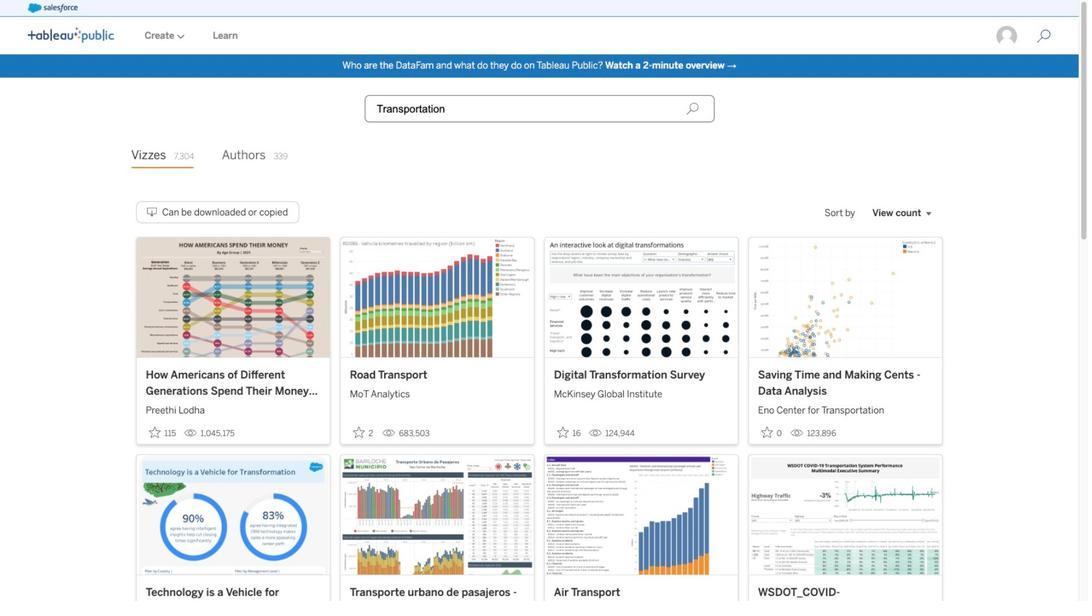 Task type: locate. For each thing, give the bounding box(es) containing it.
create image
[[174, 34, 185, 39]]

2 add favorite image from the left
[[762, 427, 773, 439]]

add favorite image for third 'add favorite' button from left
[[558, 427, 569, 439]]

1 add favorite button from the left
[[146, 424, 180, 442]]

search image
[[687, 103, 699, 115]]

add favorite image
[[149, 427, 161, 439], [762, 427, 773, 439]]

1 add favorite image from the left
[[149, 427, 161, 439]]

1 add favorite image from the left
[[354, 427, 365, 439]]

salesforce logo image
[[28, 3, 78, 13]]

add favorite image
[[354, 427, 365, 439], [558, 427, 569, 439]]

Search input field
[[365, 95, 715, 123]]

0 horizontal spatial add favorite image
[[354, 427, 365, 439]]

Add Favorite button
[[146, 424, 180, 442], [350, 424, 378, 442], [554, 424, 585, 442], [758, 424, 786, 442]]

workbook thumbnail image
[[137, 238, 330, 358], [341, 238, 534, 358], [545, 238, 738, 358], [749, 238, 943, 358], [137, 455, 330, 575], [341, 455, 534, 575], [545, 455, 738, 575], [749, 455, 943, 575]]

2 add favorite image from the left
[[558, 427, 569, 439]]

0 horizontal spatial add favorite image
[[149, 427, 161, 439]]

add favorite image for fourth 'add favorite' button from left
[[762, 427, 773, 439]]

1 horizontal spatial add favorite image
[[558, 427, 569, 439]]

1 horizontal spatial add favorite image
[[762, 427, 773, 439]]



Task type: describe. For each thing, give the bounding box(es) containing it.
4 add favorite button from the left
[[758, 424, 786, 442]]

add favorite image for third 'add favorite' button from right
[[354, 427, 365, 439]]

go to search image
[[1023, 29, 1065, 43]]

gary.orlando image
[[996, 25, 1018, 47]]

2 add favorite button from the left
[[350, 424, 378, 442]]

add favorite image for fourth 'add favorite' button from the right
[[149, 427, 161, 439]]

logo image
[[28, 27, 114, 43]]

3 add favorite button from the left
[[554, 424, 585, 442]]



Task type: vqa. For each thing, say whether or not it's contained in the screenshot.
the gary.orlando image
yes



